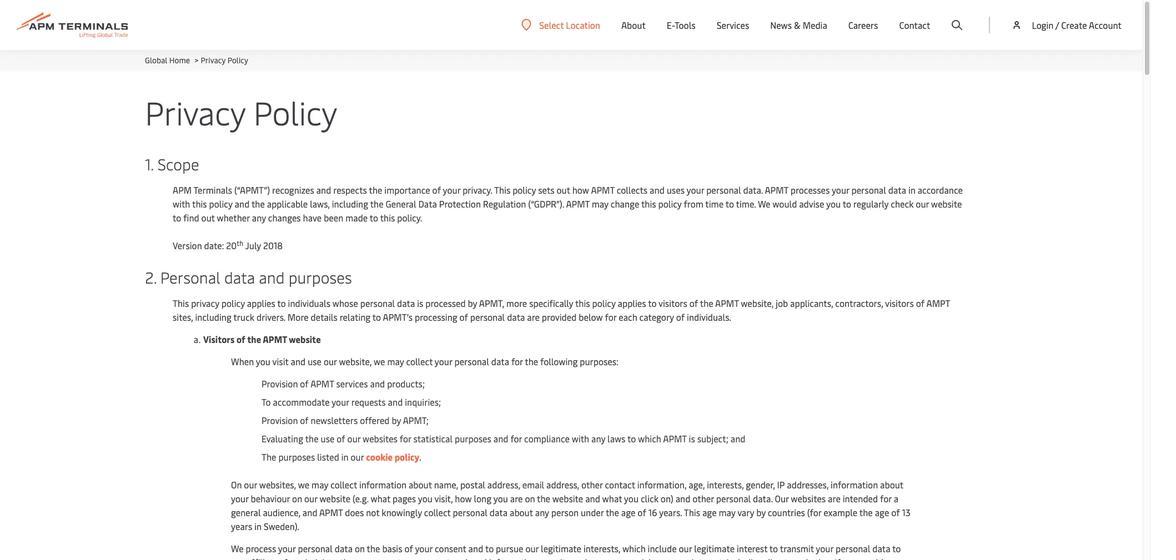 Task type: locate. For each thing, give the bounding box(es) containing it.
any for person
[[535, 507, 549, 519]]

by inside on our websites, we may collect information about name, postal address, email address, other contact information, age, interests, gender, ip addresses, information about your behaviour on our website (e.g. what pages you visit, how long you are on the website and what you click on) and other personal data. our websites are intended for a general audience, and apmt does not knowingly collect personal data about any person under the age of 16 years. this age may vary by countries (for example the age of 13 years in sweden).
[[757, 507, 766, 519]]

0 horizontal spatial address,
[[488, 479, 521, 491]]

0 horizontal spatial policy
[[228, 55, 248, 66]]

provision up evaluating at the left bottom
[[262, 415, 298, 427]]

our right on
[[244, 479, 257, 491]]

2 vertical spatial any
[[535, 507, 549, 519]]

if
[[835, 557, 841, 561]]

1 vertical spatial other
[[693, 493, 715, 505]]

what up not
[[371, 493, 391, 505]]

2 vertical spatial this
[[684, 507, 701, 519]]

apmt left subject;
[[664, 433, 687, 445]]

0 horizontal spatial including
[[195, 311, 232, 323]]

including inside we process your personal data on the basis of your consent and to pursue our legitimate interests, which include our legitimate interest to transmit your personal data to our affiliates for administrative purposes, to ensure network and information security and our commercial company interest, including direct marketing. if you woul
[[727, 557, 763, 561]]

policy
[[513, 184, 536, 196], [209, 198, 233, 210], [659, 198, 682, 210], [222, 297, 245, 309], [593, 297, 616, 309], [395, 451, 420, 463]]

processing
[[415, 311, 458, 323]]

we inside on our websites, we may collect information about name, postal address, email address, other contact information, age, interests, gender, ip addresses, information about your behaviour on our website (e.g. what pages you visit, how long you are on the website and what you click on) and other personal data. our websites are intended for a general audience, and apmt does not knowingly collect personal data about any person under the age of 16 years. this age may vary by countries (for example the age of 13 years in sweden).
[[298, 479, 310, 491]]

sites,
[[173, 311, 193, 323]]

2. personal data and purposes
[[145, 267, 352, 288]]

in right years
[[255, 521, 262, 533]]

apmt
[[591, 184, 615, 196], [765, 184, 789, 196], [566, 198, 590, 210], [716, 297, 739, 309], [263, 333, 287, 346], [311, 378, 334, 390], [664, 433, 687, 445], [319, 507, 343, 519]]

2 visitors from the left
[[886, 297, 915, 309]]

th
[[237, 239, 243, 248]]

newsletters
[[311, 415, 358, 427]]

2 horizontal spatial by
[[757, 507, 766, 519]]

1 horizontal spatial we
[[758, 198, 771, 210]]

cookie policy link
[[366, 451, 420, 463]]

0 vertical spatial with
[[173, 198, 190, 210]]

name,
[[434, 479, 458, 491]]

1 age from the left
[[622, 507, 636, 519]]

we up requests
[[374, 356, 385, 368]]

have
[[303, 212, 322, 224]]

apm
[[173, 184, 192, 196]]

data. inside on our websites, we may collect information about name, postal address, email address, other contact information, age, interests, gender, ip addresses, information about your behaviour on our website (e.g. what pages you visit, how long you are on the website and what you click on) and other personal data. our websites are intended for a general audience, and apmt does not knowingly collect personal data about any person under the age of 16 years. this age may vary by countries (for example the age of 13 years in sweden).
[[754, 493, 773, 505]]

changes
[[268, 212, 301, 224]]

1 vertical spatial any
[[592, 433, 606, 445]]

interest,
[[692, 557, 725, 561]]

privacy down global home > privacy policy at the left top of page
[[145, 90, 245, 134]]

your inside on our websites, we may collect information about name, postal address, email address, other contact information, age, interests, gender, ip addresses, information about your behaviour on our website (e.g. what pages you visit, how long you are on the website and what you click on) and other personal data. our websites are intended for a general audience, and apmt does not knowingly collect personal data about any person under the age of 16 years. this age may vary by countries (for example the age of 13 years in sweden).
[[231, 493, 249, 505]]

ampt
[[927, 297, 951, 309]]

0 vertical spatial collect
[[406, 356, 433, 368]]

any left laws at the bottom
[[592, 433, 606, 445]]

applies up each at the bottom of page
[[618, 297, 647, 309]]

our right behaviour
[[305, 493, 318, 505]]

1 vertical spatial website,
[[339, 356, 372, 368]]

0 vertical spatial website,
[[741, 297, 774, 309]]

1 visitors from the left
[[659, 297, 688, 309]]

policy up below
[[593, 297, 616, 309]]

policy.
[[397, 212, 422, 224]]

0 vertical spatial this
[[495, 184, 511, 196]]

age
[[622, 507, 636, 519], [703, 507, 717, 519], [876, 507, 890, 519]]

this inside on our websites, we may collect information about name, postal address, email address, other contact information, age, interests, gender, ip addresses, information about your behaviour on our website (e.g. what pages you visit, how long you are on the website and what you click on) and other personal data. our websites are intended for a general audience, and apmt does not knowingly collect personal data about any person under the age of 16 years. this age may vary by countries (for example the age of 13 years in sweden).
[[684, 507, 701, 519]]

we
[[758, 198, 771, 210], [231, 543, 244, 555]]

1 horizontal spatial address,
[[547, 479, 580, 491]]

1 horizontal spatial by
[[468, 297, 478, 309]]

data. up time.
[[744, 184, 763, 196]]

how inside "apm terminals ("apmt") recognizes and respects the importance of your privacy. this policy sets out how apmt collects and uses your personal data. apmt processes your personal data in accordance with this policy and the applicable laws, including the general data protection regulation ("gdpr"). apmt may change this policy from time to time. we would advise you to regularly check our website to find out whether any changes have been made to this policy."
[[573, 184, 590, 196]]

this inside the this privacy policy applies to individuals whose personal data is processed by apmt, more specifically this policy applies to visitors of the apmt website, job applicants, contractors, visitors of ampt sites, including truck drivers. more details relating to apmt's processing of personal data are provided below for each category of individuals.
[[576, 297, 590, 309]]

protection
[[439, 198, 481, 210]]

more
[[507, 297, 527, 309]]

find
[[183, 212, 199, 224]]

to right "made"
[[370, 212, 378, 224]]

our right pursue
[[526, 543, 539, 555]]

1.
[[145, 153, 154, 174]]

accommodate
[[273, 396, 330, 408]]

uses
[[667, 184, 685, 196]]

contact
[[900, 19, 931, 31]]

may inside "apm terminals ("apmt") recognizes and respects the importance of your privacy. this policy sets out how apmt collects and uses your personal data. apmt processes your personal data in accordance with this policy and the applicable laws, including the general data protection regulation ("gdpr"). apmt may change this policy from time to time. we would advise you to regularly check our website to find out whether any changes have been made to this policy."
[[592, 198, 609, 210]]

2 horizontal spatial including
[[727, 557, 763, 561]]

to accommodate your requests and inquiries;
[[262, 396, 441, 408]]

0 horizontal spatial other
[[582, 479, 603, 491]]

1 horizontal spatial website,
[[741, 297, 774, 309]]

services
[[717, 19, 750, 31]]

age left 16
[[622, 507, 636, 519]]

to up "category" at the right bottom of page
[[649, 297, 657, 309]]

0 horizontal spatial website,
[[339, 356, 372, 368]]

1 vertical spatial including
[[195, 311, 232, 323]]

for left a
[[881, 493, 892, 505]]

apmt,
[[479, 297, 504, 309]]

1 horizontal spatial including
[[332, 198, 368, 210]]

including down the respects
[[332, 198, 368, 210]]

policy left sets
[[513, 184, 536, 196]]

affiliates
[[247, 557, 282, 561]]

0 horizontal spatial interests,
[[584, 543, 621, 555]]

to left find
[[173, 212, 181, 224]]

marketing.
[[791, 557, 833, 561]]

1 horizontal spatial what
[[603, 493, 622, 505]]

in inside on our websites, we may collect information about name, postal address, email address, other contact information, age, interests, gender, ip addresses, information about your behaviour on our website (e.g. what pages you visit, how long you are on the website and what you click on) and other personal data. our websites are intended for a general audience, and apmt does not knowingly collect personal data about any person under the age of 16 years. this age may vary by countries (for example the age of 13 years in sweden).
[[255, 521, 262, 533]]

for inside the this privacy policy applies to individuals whose personal data is processed by apmt, more specifically this policy applies to visitors of the apmt website, job applicants, contractors, visitors of ampt sites, including truck drivers. more details relating to apmt's processing of personal data are provided below for each category of individuals.
[[605, 311, 617, 323]]

data inside "apm terminals ("apmt") recognizes and respects the importance of your privacy. this policy sets out how apmt collects and uses your personal data. apmt processes your personal data in accordance with this policy and the applicable laws, including the general data protection regulation ("gdpr"). apmt may change this policy from time to time. we would advise you to regularly check our website to find out whether any changes have been made to this policy."
[[889, 184, 907, 196]]

0 horizontal spatial how
[[455, 493, 472, 505]]

of up data
[[433, 184, 441, 196]]

1 vertical spatial we
[[298, 479, 310, 491]]

0 horizontal spatial on
[[292, 493, 302, 505]]

requests
[[352, 396, 386, 408]]

1 horizontal spatial how
[[573, 184, 590, 196]]

legitimate up interest,
[[695, 543, 735, 555]]

news & media button
[[771, 0, 828, 50]]

this inside the this privacy policy applies to individuals whose personal data is processed by apmt, more specifically this policy applies to visitors of the apmt website, job applicants, contractors, visitors of ampt sites, including truck drivers. more details relating to apmt's processing of personal data are provided below for each category of individuals.
[[173, 297, 189, 309]]

information down pursue
[[489, 557, 537, 561]]

address,
[[488, 479, 521, 491], [547, 479, 580, 491]]

provision of newsletters offered by apmt;
[[262, 415, 429, 427]]

website down accordance
[[932, 198, 963, 210]]

2 vertical spatial by
[[757, 507, 766, 519]]

0 horizontal spatial we
[[231, 543, 244, 555]]

0 vertical spatial policy
[[228, 55, 248, 66]]

you inside we process your personal data on the basis of your consent and to pursue our legitimate interests, which include our legitimate interest to transmit your personal data to our affiliates for administrative purposes, to ensure network and information security and our commercial company interest, including direct marketing. if you woul
[[843, 557, 858, 561]]

including down the privacy
[[195, 311, 232, 323]]

this inside "apm terminals ("apmt") recognizes and respects the importance of your privacy. this policy sets out how apmt collects and uses your personal data. apmt processes your personal data in accordance with this policy and the applicable laws, including the general data protection regulation ("gdpr"). apmt may change this policy from time to time. we would advise you to regularly check our website to find out whether any changes have been made to this policy."
[[495, 184, 511, 196]]

including
[[332, 198, 368, 210], [195, 311, 232, 323], [727, 557, 763, 561]]

for left each at the bottom of page
[[605, 311, 617, 323]]

1 horizontal spatial applies
[[618, 297, 647, 309]]

1 horizontal spatial websites
[[791, 493, 826, 505]]

0 horizontal spatial websites
[[363, 433, 398, 445]]

ensure
[[408, 557, 435, 561]]

other down age,
[[693, 493, 715, 505]]

provision of apmt services and products;
[[262, 378, 425, 390]]

countries
[[768, 507, 806, 519]]

to right time
[[726, 198, 735, 210]]

made
[[346, 212, 368, 224]]

version date: 20 th july 2018
[[173, 239, 283, 252]]

apmt left does
[[319, 507, 343, 519]]

1 horizontal spatial this
[[495, 184, 511, 196]]

0 horizontal spatial applies
[[247, 297, 276, 309]]

postal
[[461, 479, 486, 491]]

apmt up change
[[591, 184, 615, 196]]

2 horizontal spatial age
[[876, 507, 890, 519]]

0 vertical spatial websites
[[363, 433, 398, 445]]

0 vertical spatial how
[[573, 184, 590, 196]]

purposes down evaluating at the left bottom
[[279, 451, 315, 463]]

you
[[827, 198, 841, 210], [256, 356, 271, 368], [418, 493, 433, 505], [494, 493, 508, 505], [624, 493, 639, 505], [843, 557, 858, 561]]

2 horizontal spatial are
[[829, 493, 841, 505]]

any left changes
[[252, 212, 266, 224]]

any for changes
[[252, 212, 266, 224]]

visitors of the apmt website
[[203, 333, 321, 346]]

for
[[605, 311, 617, 323], [512, 356, 523, 368], [400, 433, 412, 445], [511, 433, 522, 445], [881, 493, 892, 505], [284, 557, 296, 561]]

use right visit
[[308, 356, 322, 368]]

2 vertical spatial purposes
[[279, 451, 315, 463]]

data. inside "apm terminals ("apmt") recognizes and respects the importance of your privacy. this policy sets out how apmt collects and uses your personal data. apmt processes your personal data in accordance with this policy and the applicable laws, including the general data protection regulation ("gdpr"). apmt may change this policy from time to time. we would advise you to regularly check our website to find out whether any changes have been made to this policy."
[[744, 184, 763, 196]]

of
[[433, 184, 441, 196], [690, 297, 699, 309], [917, 297, 925, 309], [460, 311, 468, 323], [677, 311, 685, 323], [237, 333, 246, 346], [300, 378, 309, 390], [300, 415, 309, 427], [337, 433, 345, 445], [638, 507, 647, 519], [892, 507, 900, 519], [405, 543, 413, 555]]

interests, inside we process your personal data on the basis of your consent and to pursue our legitimate interests, which include our legitimate interest to transmit your personal data to our affiliates for administrative purposes, to ensure network and information security and our commercial company interest, including direct marketing. if you woul
[[584, 543, 621, 555]]

any inside on our websites, we may collect information about name, postal address, email address, other contact information, age, interests, gender, ip addresses, information about your behaviour on our website (e.g. what pages you visit, how long you are on the website and what you click on) and other personal data. our websites are intended for a general audience, and apmt does not knowingly collect personal data about any person under the age of 16 years. this age may vary by countries (for example the age of 13 years in sweden).
[[535, 507, 549, 519]]

1 horizontal spatial policy
[[254, 90, 337, 134]]

of left 13 at the bottom right
[[892, 507, 900, 519]]

collect up (e.g. at the bottom of page
[[331, 479, 357, 491]]

1 vertical spatial we
[[231, 543, 244, 555]]

any inside "apm terminals ("apmt") recognizes and respects the importance of your privacy. this policy sets out how apmt collects and uses your personal data. apmt processes your personal data in accordance with this policy and the applicable laws, including the general data protection regulation ("gdpr"). apmt may change this policy from time to time. we would advise you to regularly check our website to find out whether any changes have been made to this policy."
[[252, 212, 266, 224]]

interests, up the commercial
[[584, 543, 621, 555]]

1 horizontal spatial information
[[489, 557, 537, 561]]

you right if
[[843, 557, 858, 561]]

inquiries;
[[405, 396, 441, 408]]

1 vertical spatial out
[[201, 212, 215, 224]]

in inside "apm terminals ("apmt") recognizes and respects the importance of your privacy. this policy sets out how apmt collects and uses your personal data. apmt processes your personal data in accordance with this policy and the applicable laws, including the general data protection regulation ("gdpr"). apmt may change this policy from time to time. we would advise you to regularly check our website to find out whether any changes have been made to this policy."
[[909, 184, 916, 196]]

0 horizontal spatial information
[[359, 479, 407, 491]]

website, left job at the bottom of page
[[741, 297, 774, 309]]

purposes right statistical
[[455, 433, 492, 445]]

1 vertical spatial policy
[[254, 90, 337, 134]]

2 horizontal spatial this
[[684, 507, 701, 519]]

2 provision from the top
[[262, 415, 298, 427]]

0 horizontal spatial what
[[371, 493, 391, 505]]

of inside we process your personal data on the basis of your consent and to pursue our legitimate interests, which include our legitimate interest to transmit your personal data to our affiliates for administrative purposes, to ensure network and information security and our commercial company interest, including direct marketing. if you woul
[[405, 543, 413, 555]]

1 horizontal spatial age
[[703, 507, 717, 519]]

website, inside the this privacy policy applies to individuals whose personal data is processed by apmt, more specifically this policy applies to visitors of the apmt website, job applicants, contractors, visitors of ampt sites, including truck drivers. more details relating to apmt's processing of personal data are provided below for each category of individuals.
[[741, 297, 774, 309]]

process
[[246, 543, 276, 555]]

this right years.
[[684, 507, 701, 519]]

how right sets
[[573, 184, 590, 196]]

0 vertical spatial purposes
[[289, 267, 352, 288]]

privacy.
[[463, 184, 493, 196]]

0 horizontal spatial legitimate
[[541, 543, 582, 555]]

offered
[[360, 415, 390, 427]]

1 horizontal spatial out
[[557, 184, 571, 196]]

and right audience,
[[303, 507, 318, 519]]

of up ensure
[[405, 543, 413, 555]]

purposes,
[[357, 557, 396, 561]]

years
[[231, 521, 252, 533]]

is up processing
[[417, 297, 424, 309]]

provided
[[542, 311, 577, 323]]

for left compliance
[[511, 433, 522, 445]]

in right the listed
[[342, 451, 349, 463]]

advise
[[800, 198, 825, 210]]

on down email
[[525, 493, 535, 505]]

0 horizontal spatial is
[[417, 297, 424, 309]]

apmt up individuals.
[[716, 297, 739, 309]]

global
[[145, 55, 167, 66]]

1 vertical spatial this
[[173, 297, 189, 309]]

2 vertical spatial in
[[255, 521, 262, 533]]

careers
[[849, 19, 879, 31]]

0 vertical spatial including
[[332, 198, 368, 210]]

visitors up "category" at the right bottom of page
[[659, 297, 688, 309]]

1 provision from the top
[[262, 378, 298, 390]]

address, up person
[[547, 479, 580, 491]]

to up drivers.
[[277, 297, 286, 309]]

version
[[173, 239, 202, 252]]

our
[[916, 198, 930, 210], [324, 356, 337, 368], [348, 433, 361, 445], [351, 451, 364, 463], [244, 479, 257, 491], [305, 493, 318, 505], [526, 543, 539, 555], [679, 543, 692, 555], [231, 557, 244, 561], [590, 557, 603, 561]]

1 vertical spatial in
[[342, 451, 349, 463]]

whose
[[333, 297, 358, 309]]

we right websites, in the bottom left of the page
[[298, 479, 310, 491]]

1 legitimate from the left
[[541, 543, 582, 555]]

on
[[292, 493, 302, 505], [525, 493, 535, 505], [355, 543, 365, 555]]

1 vertical spatial is
[[689, 433, 696, 445]]

0 horizontal spatial age
[[622, 507, 636, 519]]

1 vertical spatial provision
[[262, 415, 298, 427]]

this up find
[[192, 198, 207, 210]]

websites up cookie
[[363, 433, 398, 445]]

with right compliance
[[572, 433, 590, 445]]

1 horizontal spatial is
[[689, 433, 696, 445]]

2 applies from the left
[[618, 297, 647, 309]]

apmt up accommodate
[[311, 378, 334, 390]]

evaluating
[[262, 433, 303, 445]]

you left visit
[[256, 356, 271, 368]]

your right processes
[[832, 184, 850, 196]]

data. down "gender,"
[[754, 493, 773, 505]]

1 horizontal spatial visitors
[[886, 297, 915, 309]]

privacy
[[201, 55, 226, 66], [145, 90, 245, 134]]

apmt's
[[383, 311, 413, 323]]

for inside on our websites, we may collect information about name, postal address, email address, other contact information, age, interests, gender, ip addresses, information about your behaviour on our website (e.g. what pages you visit, how long you are on the website and what you click on) and other personal data. our websites are intended for a general audience, and apmt does not knowingly collect personal data about any person under the age of 16 years. this age may vary by countries (for example the age of 13 years in sweden).
[[881, 493, 892, 505]]

1 vertical spatial which
[[623, 543, 646, 555]]

specifically
[[530, 297, 574, 309]]

provision down visit
[[262, 378, 298, 390]]

following
[[541, 356, 578, 368]]

this up below
[[576, 297, 590, 309]]

in
[[909, 184, 916, 196], [342, 451, 349, 463], [255, 521, 262, 533]]

1 horizontal spatial interests,
[[707, 479, 744, 491]]

collect down visit,
[[424, 507, 451, 519]]

0 vertical spatial data.
[[744, 184, 763, 196]]

1 vertical spatial websites
[[791, 493, 826, 505]]

0 vertical spatial use
[[308, 356, 322, 368]]

visitors left ampt
[[886, 297, 915, 309]]

out
[[557, 184, 571, 196], [201, 212, 215, 224]]

we inside "apm terminals ("apmt") recognizes and respects the importance of your privacy. this policy sets out how apmt collects and uses your personal data. apmt processes your personal data in accordance with this policy and the applicable laws, including the general data protection regulation ("gdpr"). apmt may change this policy from time to time. we would advise you to regularly check our website to find out whether any changes have been made to this policy."
[[758, 198, 771, 210]]

of inside "apm terminals ("apmt") recognizes and respects the importance of your privacy. this policy sets out how apmt collects and uses your personal data. apmt processes your personal data in accordance with this policy and the applicable laws, including the general data protection regulation ("gdpr"). apmt may change this policy from time to time. we would advise you to regularly check our website to find out whether any changes have been made to this policy."
[[433, 184, 441, 196]]

1 horizontal spatial on
[[355, 543, 365, 555]]

time
[[706, 198, 724, 210]]

0 vertical spatial we
[[758, 198, 771, 210]]

0 vertical spatial any
[[252, 212, 266, 224]]

in up check
[[909, 184, 916, 196]]

we right time.
[[758, 198, 771, 210]]

of down accommodate
[[300, 415, 309, 427]]

visit
[[273, 356, 289, 368]]

the down intended
[[860, 507, 873, 519]]

0 horizontal spatial in
[[255, 521, 262, 533]]

e-tools button
[[667, 0, 696, 50]]

0 horizontal spatial any
[[252, 212, 266, 224]]

this down collects
[[642, 198, 657, 210]]

1 applies from the left
[[247, 297, 276, 309]]

is
[[417, 297, 424, 309], [689, 433, 696, 445]]

0 vertical spatial out
[[557, 184, 571, 196]]

0 vertical spatial interests,
[[707, 479, 744, 491]]

date:
[[204, 239, 224, 252]]

by inside the this privacy policy applies to individuals whose personal data is processed by apmt, more specifically this policy applies to visitors of the apmt website, job applicants, contractors, visitors of ampt sites, including truck drivers. more details relating to apmt's processing of personal data are provided below for each category of individuals.
[[468, 297, 478, 309]]

3 age from the left
[[876, 507, 890, 519]]

age down age,
[[703, 507, 717, 519]]

address, up long
[[488, 479, 521, 491]]

2 vertical spatial including
[[727, 557, 763, 561]]

2 legitimate from the left
[[695, 543, 735, 555]]

1 horizontal spatial any
[[535, 507, 549, 519]]

interests,
[[707, 479, 744, 491], [584, 543, 621, 555]]

the up individuals.
[[701, 297, 714, 309]]

use
[[308, 356, 322, 368], [321, 433, 335, 445]]

16
[[649, 507, 658, 519]]

apmt right ("gdpr").
[[566, 198, 590, 210]]

0 horizontal spatial visitors
[[659, 297, 688, 309]]

website up person
[[553, 493, 584, 505]]

2 horizontal spatial any
[[592, 433, 606, 445]]

0 vertical spatial is
[[417, 297, 424, 309]]

data inside on our websites, we may collect information about name, postal address, email address, other contact information, age, interests, gender, ip addresses, information about your behaviour on our website (e.g. what pages you visit, how long you are on the website and what you click on) and other personal data. our websites are intended for a general audience, and apmt does not knowingly collect personal data about any person under the age of 16 years. this age may vary by countries (for example the age of 13 years in sweden).
[[490, 507, 508, 519]]

behaviour
[[251, 493, 290, 505]]

1 vertical spatial by
[[392, 415, 401, 427]]

recognizes
[[272, 184, 314, 196]]

0 horizontal spatial by
[[392, 415, 401, 427]]

basis
[[383, 543, 403, 555]]

and up network
[[469, 543, 484, 555]]

applies
[[247, 297, 276, 309], [618, 297, 647, 309]]

age left 13 at the bottom right
[[876, 507, 890, 519]]

0 horizontal spatial we
[[298, 479, 310, 491]]

2 horizontal spatial in
[[909, 184, 916, 196]]

by left apmt,
[[468, 297, 478, 309]]

0 vertical spatial in
[[909, 184, 916, 196]]



Task type: describe. For each thing, give the bounding box(es) containing it.
the right the respects
[[369, 184, 383, 196]]

1 address, from the left
[[488, 479, 521, 491]]

2 horizontal spatial information
[[831, 479, 879, 491]]

and up under
[[586, 493, 601, 505]]

policy right cookie
[[395, 451, 420, 463]]

provision for provision of newsletters offered by apmt;
[[262, 415, 298, 427]]

interests, inside on our websites, we may collect information about name, postal address, email address, other contact information, age, interests, gender, ip addresses, information about your behaviour on our website (e.g. what pages you visit, how long you are on the website and what you click on) and other personal data. our websites are intended for a general audience, and apmt does not knowingly collect personal data about any person under the age of 16 years. this age may vary by countries (for example the age of 13 years in sweden).
[[707, 479, 744, 491]]

and down 2018
[[259, 267, 285, 288]]

apmt down drivers.
[[263, 333, 287, 346]]

from
[[684, 198, 704, 210]]

contractors,
[[836, 297, 884, 309]]

of right "category" at the right bottom of page
[[677, 311, 685, 323]]

check
[[891, 198, 914, 210]]

you inside "apm terminals ("apmt") recognizes and respects the importance of your privacy. this policy sets out how apmt collects and uses your personal data. apmt processes your personal data in accordance with this policy and the applicable laws, including the general data protection regulation ("gdpr"). apmt may change this policy from time to time. we would advise you to regularly check our website to find out whether any changes have been made to this policy."
[[827, 198, 841, 210]]

the
[[262, 451, 276, 463]]

your up protection at left top
[[443, 184, 461, 196]]

commercial
[[605, 557, 652, 561]]

compliance
[[525, 433, 570, 445]]

of down "processed"
[[460, 311, 468, 323]]

our
[[775, 493, 789, 505]]

0 vertical spatial we
[[374, 356, 385, 368]]

contact button
[[900, 0, 931, 50]]

0 vertical spatial privacy
[[201, 55, 226, 66]]

the inside the this privacy policy applies to individuals whose personal data is processed by apmt, more specifically this policy applies to visitors of the apmt website, job applicants, contractors, visitors of ampt sites, including truck drivers. more details relating to apmt's processing of personal data are provided below for each category of individuals.
[[701, 297, 714, 309]]

of left ampt
[[917, 297, 925, 309]]

apmt up would
[[765, 184, 789, 196]]

when you visit and use our website, we may collect your personal data for the following purposes:
[[231, 356, 619, 368]]

data
[[419, 198, 437, 210]]

apmt inside the this privacy policy applies to individuals whose personal data is processed by apmt, more specifically this policy applies to visitors of the apmt website, job applicants, contractors, visitors of ampt sites, including truck drivers. more details relating to apmt's processing of personal data are provided below for each category of individuals.
[[716, 297, 739, 309]]

news & media
[[771, 19, 828, 31]]

for down "apmt;"
[[400, 433, 412, 445]]

website inside "apm terminals ("apmt") recognizes and respects the importance of your privacy. this policy sets out how apmt collects and uses your personal data. apmt processes your personal data in accordance with this policy and the applicable laws, including the general data protection regulation ("gdpr"). apmt may change this policy from time to time. we would advise you to regularly check our website to find out whether any changes have been made to this policy."
[[932, 198, 963, 210]]

0 vertical spatial other
[[582, 479, 603, 491]]

our left the commercial
[[590, 557, 603, 561]]

click
[[641, 493, 659, 505]]

regulation
[[483, 198, 526, 210]]

consent
[[435, 543, 467, 555]]

for inside we process your personal data on the basis of your consent and to pursue our legitimate interests, which include our legitimate interest to transmit your personal data to our affiliates for administrative purposes, to ensure network and information security and our commercial company interest, including direct marketing. if you woul
[[284, 557, 296, 561]]

are inside the this privacy policy applies to individuals whose personal data is processed by apmt, more specifically this policy applies to visitors of the apmt website, job applicants, contractors, visitors of ampt sites, including truck drivers. more details relating to apmt's processing of personal data are provided below for each category of individuals.
[[527, 311, 540, 323]]

terminals
[[194, 184, 232, 196]]

1 vertical spatial use
[[321, 433, 335, 445]]

scope
[[158, 153, 199, 174]]

long
[[474, 493, 492, 505]]

below
[[579, 311, 603, 323]]

1 vertical spatial purposes
[[455, 433, 492, 445]]

apmt inside on our websites, we may collect information about name, postal address, email address, other contact information, age, interests, gender, ip addresses, information about your behaviour on our website (e.g. what pages you visit, how long you are on the website and what you click on) and other personal data. our websites are intended for a general audience, and apmt does not knowingly collect personal data about any person under the age of 16 years. this age may vary by countries (for example the age of 13 years in sweden).
[[319, 507, 343, 519]]

how inside on our websites, we may collect information about name, postal address, email address, other contact information, age, interests, gender, ip addresses, information about your behaviour on our website (e.g. what pages you visit, how long you are on the website and what you click on) and other personal data. our websites are intended for a general audience, and apmt does not knowingly collect personal data about any person under the age of 16 years. this age may vary by countries (for example the age of 13 years in sweden).
[[455, 493, 472, 505]]

the down email
[[537, 493, 551, 505]]

your down "sweden)." on the bottom of the page
[[278, 543, 296, 555]]

contact
[[605, 479, 636, 491]]

to up direct
[[770, 543, 779, 555]]

under
[[581, 507, 604, 519]]

2 vertical spatial collect
[[424, 507, 451, 519]]

select location button
[[522, 19, 601, 31]]

1 horizontal spatial in
[[342, 451, 349, 463]]

to right laws at the bottom
[[628, 433, 636, 445]]

and left compliance
[[494, 433, 509, 445]]

our inside "apm terminals ("apmt") recognizes and respects the importance of your privacy. this policy sets out how apmt collects and uses your personal data. apmt processes your personal data in accordance with this policy and the applicable laws, including the general data protection regulation ("gdpr"). apmt may change this policy from time to time. we would advise you to regularly check our website to find out whether any changes have been made to this policy."
[[916, 198, 930, 210]]

on our websites, we may collect information about name, postal address, email address, other contact information, age, interests, gender, ip addresses, information about your behaviour on our website (e.g. what pages you visit, how long you are on the website and what you click on) and other personal data. our websites are intended for a general audience, and apmt does not knowingly collect personal data about any person under the age of 16 years. this age may vary by countries (for example the age of 13 years in sweden).
[[231, 479, 911, 533]]

your down processing
[[435, 356, 453, 368]]

of left 16
[[638, 507, 647, 519]]

may up 'products;'
[[388, 356, 404, 368]]

location
[[566, 19, 601, 31]]

visitors
[[203, 333, 235, 346]]

careers button
[[849, 0, 879, 50]]

this privacy policy applies to individuals whose personal data is processed by apmt, more specifically this policy applies to visitors of the apmt website, job applicants, contractors, visitors of ampt sites, including truck drivers. more details relating to apmt's processing of personal data are provided below for each category of individuals.
[[173, 297, 951, 323]]

sets
[[539, 184, 555, 196]]

about button
[[622, 0, 646, 50]]

pursue
[[496, 543, 524, 555]]

does
[[345, 507, 364, 519]]

policy down "uses"
[[659, 198, 682, 210]]

and up the laws,
[[317, 184, 331, 196]]

evaluating the use of our websites for statistical purposes and for compliance with any laws to which apmt is subject; and
[[262, 433, 746, 445]]

laws
[[608, 433, 626, 445]]

2 horizontal spatial on
[[525, 493, 535, 505]]

individuals
[[288, 297, 331, 309]]

you right long
[[494, 493, 508, 505]]

your up 'from'
[[687, 184, 705, 196]]

services button
[[717, 0, 750, 50]]

provision for provision of apmt services and products;
[[262, 378, 298, 390]]

and right security
[[573, 557, 588, 561]]

audience,
[[263, 507, 301, 519]]

and right subject;
[[731, 433, 746, 445]]

1 what from the left
[[371, 493, 391, 505]]

include
[[648, 543, 677, 555]]

the down the ("apmt")
[[252, 198, 265, 210]]

0 horizontal spatial are
[[511, 493, 523, 505]]

processed
[[426, 297, 466, 309]]

our left cookie
[[351, 451, 364, 463]]

years.
[[660, 507, 683, 519]]

general
[[231, 507, 261, 519]]

your up marketing. at the bottom right of the page
[[816, 543, 834, 555]]

whether
[[217, 212, 250, 224]]

apmt;
[[403, 415, 429, 427]]

select location
[[540, 19, 601, 31]]

0 horizontal spatial out
[[201, 212, 215, 224]]

your down provision of apmt services and products;
[[332, 396, 349, 408]]

login
[[1033, 19, 1054, 31]]

laws,
[[310, 198, 330, 210]]

("apmt")
[[235, 184, 270, 196]]

0 horizontal spatial about
[[409, 479, 432, 491]]

products;
[[387, 378, 425, 390]]

information,
[[638, 479, 687, 491]]

time.
[[737, 198, 756, 210]]

e-tools
[[667, 19, 696, 31]]

with inside "apm terminals ("apmt") recognizes and respects the importance of your privacy. this policy sets out how apmt collects and uses your personal data. apmt processes your personal data in accordance with this policy and the applicable laws, including the general data protection regulation ("gdpr"). apmt may change this policy from time to time. we would advise you to regularly check our website to find out whether any changes have been made to this policy."
[[173, 198, 190, 210]]

drivers.
[[257, 311, 286, 323]]

when
[[231, 356, 254, 368]]

2 address, from the left
[[547, 479, 580, 491]]

websites inside on our websites, we may collect information about name, postal address, email address, other contact information, age, interests, gender, ip addresses, information about your behaviour on our website (e.g. what pages you visit, how long you are on the website and what you click on) and other personal data. our websites are intended for a general audience, and apmt does not knowingly collect personal data about any person under the age of 16 years. this age may vary by countries (for example the age of 13 years in sweden).
[[791, 493, 826, 505]]

and up whether
[[235, 198, 250, 210]]

tools
[[675, 19, 696, 31]]

2 age from the left
[[703, 507, 717, 519]]

website down the more
[[289, 333, 321, 346]]

more
[[288, 311, 309, 323]]

on inside we process your personal data on the basis of your consent and to pursue our legitimate interests, which include our legitimate interest to transmit your personal data to our affiliates for administrative purposes, to ensure network and information security and our commercial company interest, including direct marketing. if you woul
[[355, 543, 365, 555]]

you left visit,
[[418, 493, 433, 505]]

privacy policy
[[145, 90, 337, 134]]

.
[[420, 451, 422, 463]]

to left apmt's
[[373, 311, 381, 323]]

1 vertical spatial privacy
[[145, 90, 245, 134]]

the inside we process your personal data on the basis of your consent and to pursue our legitimate interests, which include our legitimate interest to transmit your personal data to our affiliates for administrative purposes, to ensure network and information security and our commercial company interest, including direct marketing. if you woul
[[367, 543, 380, 555]]

and right visit
[[291, 356, 306, 368]]

to down basis
[[398, 557, 406, 561]]

may left "vary"
[[719, 507, 736, 519]]

global home link
[[145, 55, 190, 66]]

cookie
[[366, 451, 393, 463]]

the down 'truck'
[[247, 333, 261, 346]]

our left affiliates at the left bottom
[[231, 557, 244, 561]]

importance
[[385, 184, 430, 196]]

to left pursue
[[486, 543, 494, 555]]

listed
[[317, 451, 339, 463]]

which inside we process your personal data on the basis of your consent and to pursue our legitimate interests, which include our legitimate interest to transmit your personal data to our affiliates for administrative purposes, to ensure network and information security and our commercial company interest, including direct marketing. if you woul
[[623, 543, 646, 555]]

1 vertical spatial with
[[572, 433, 590, 445]]

websites,
[[259, 479, 296, 491]]

for left the following
[[512, 356, 523, 368]]

to down a
[[893, 543, 901, 555]]

about
[[622, 19, 646, 31]]

you down contact
[[624, 493, 639, 505]]

intended
[[843, 493, 879, 505]]

to
[[262, 396, 271, 408]]

>
[[195, 55, 199, 66]]

our up company
[[679, 543, 692, 555]]

job
[[776, 297, 789, 309]]

1 horizontal spatial other
[[693, 493, 715, 505]]

we inside we process your personal data on the basis of your consent and to pursue our legitimate interests, which include our legitimate interest to transmit your personal data to our affiliates for administrative purposes, to ensure network and information security and our commercial company interest, including direct marketing. if you woul
[[231, 543, 244, 555]]

website up does
[[320, 493, 351, 505]]

personal
[[160, 267, 220, 288]]

subject;
[[698, 433, 729, 445]]

2 horizontal spatial about
[[881, 479, 904, 491]]

("gdpr").
[[529, 198, 565, 210]]

gender,
[[746, 479, 776, 491]]

our up provision of apmt services and products;
[[324, 356, 337, 368]]

of up individuals.
[[690, 297, 699, 309]]

the right under
[[606, 507, 620, 519]]

/
[[1056, 19, 1060, 31]]

applicants,
[[791, 297, 834, 309]]

including inside the this privacy policy applies to individuals whose personal data is processed by apmt, more specifically this policy applies to visitors of the apmt website, job applicants, contractors, visitors of ampt sites, including truck drivers. more details relating to apmt's processing of personal data are provided below for each category of individuals.
[[195, 311, 232, 323]]

to left regularly
[[843, 198, 852, 210]]

of right 'visitors'
[[237, 333, 246, 346]]

1 vertical spatial collect
[[331, 479, 357, 491]]

0 vertical spatial which
[[638, 433, 662, 445]]

your up ensure
[[415, 543, 433, 555]]

and right network
[[472, 557, 487, 561]]

addresses,
[[788, 479, 829, 491]]

policy up 'truck'
[[222, 297, 245, 309]]

and down 'products;'
[[388, 396, 403, 408]]

and left "uses"
[[650, 184, 665, 196]]

1 horizontal spatial about
[[510, 507, 533, 519]]

is inside the this privacy policy applies to individuals whose personal data is processed by apmt, more specifically this policy applies to visitors of the apmt website, job applicants, contractors, visitors of ampt sites, including truck drivers. more details relating to apmt's processing of personal data are provided below for each category of individuals.
[[417, 297, 424, 309]]

of up the purposes listed in our cookie policy .
[[337, 433, 345, 445]]

collects
[[617, 184, 648, 196]]

this down 'general'
[[380, 212, 395, 224]]

2 what from the left
[[603, 493, 622, 505]]

policy down terminals
[[209, 198, 233, 210]]

regularly
[[854, 198, 889, 210]]

of up accommodate
[[300, 378, 309, 390]]

our down provision of newsletters offered by apmt;
[[348, 433, 361, 445]]

and up requests
[[370, 378, 385, 390]]

statistical
[[414, 433, 453, 445]]

including inside "apm terminals ("apmt") recognizes and respects the importance of your privacy. this policy sets out how apmt collects and uses your personal data. apmt processes your personal data in accordance with this policy and the applicable laws, including the general data protection regulation ("gdpr"). apmt may change this policy from time to time. we would advise you to regularly check our website to find out whether any changes have been made to this policy."
[[332, 198, 368, 210]]

purposes:
[[580, 356, 619, 368]]

information inside we process your personal data on the basis of your consent and to pursue our legitimate interests, which include our legitimate interest to transmit your personal data to our affiliates for administrative purposes, to ensure network and information security and our commercial company interest, including direct marketing. if you woul
[[489, 557, 537, 561]]

the purposes listed in our cookie policy .
[[262, 451, 422, 463]]

the up the listed
[[305, 433, 319, 445]]

may down the listed
[[312, 479, 329, 491]]

1. scope
[[145, 153, 199, 174]]

and right on) on the bottom right of page
[[676, 493, 691, 505]]

the left the following
[[525, 356, 539, 368]]

vary
[[738, 507, 755, 519]]

the left 'general'
[[370, 198, 384, 210]]

change
[[611, 198, 640, 210]]



Task type: vqa. For each thing, say whether or not it's contained in the screenshot.
Updated
no



